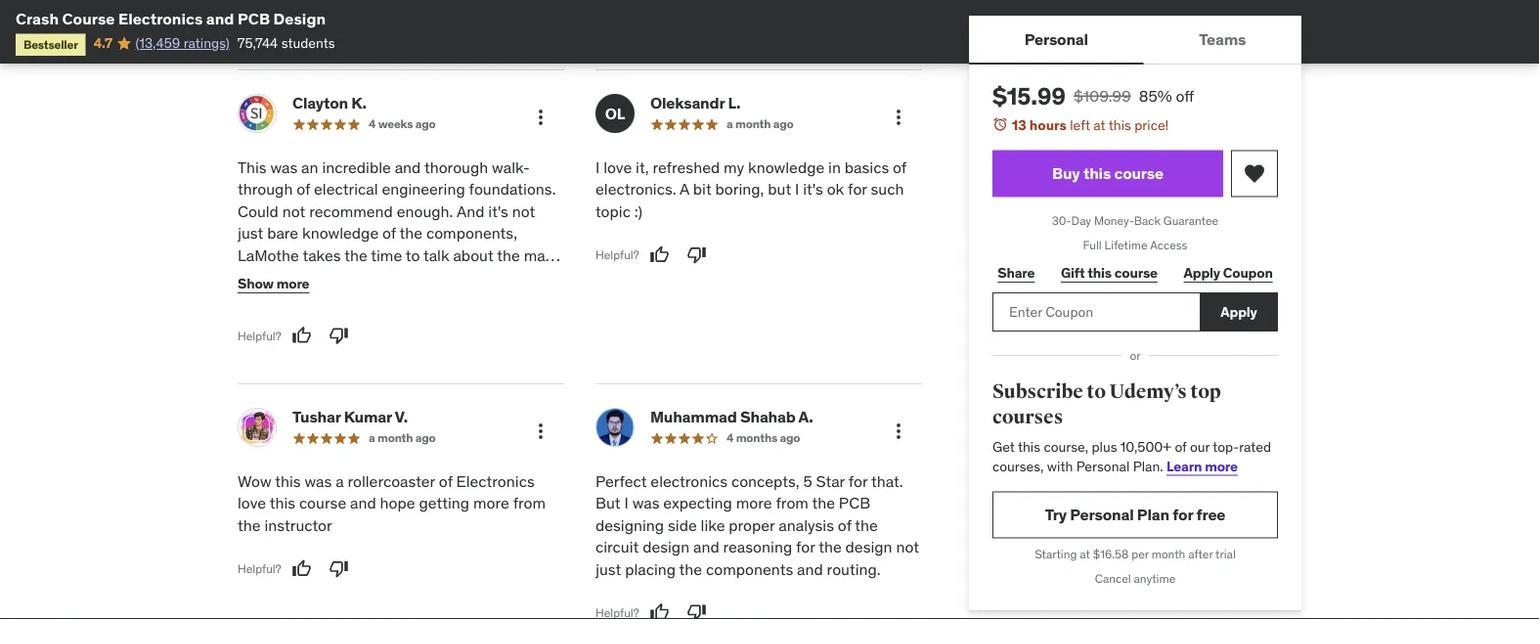 Task type: vqa. For each thing, say whether or not it's contained in the screenshot.
the leftmost Engine
no



Task type: locate. For each thing, give the bounding box(es) containing it.
this inside this was an incredible and thorough walk- through of electrical engineering foundations. could not recommend enough. and it's not just bare knowledge of the components, lamothe takes the time to talk about the many different levels of importance with each component and how they relate to others. i'm incredibly fortunate to have found this class and to have learned from such a high-caliber instructor.
[[476, 311, 502, 331]]

learn more
[[1167, 457, 1238, 475]]

0 vertical spatial electronics
[[118, 8, 203, 28]]

1 horizontal spatial knowledge
[[749, 157, 825, 177]]

from down they
[[379, 333, 411, 353]]

1 vertical spatial just
[[596, 559, 622, 579]]

1 vertical spatial personal
[[1077, 457, 1130, 475]]

0 horizontal spatial knowledge
[[302, 223, 379, 243]]

coupon
[[1224, 264, 1273, 282]]

this inside gift this course link
[[1088, 264, 1112, 282]]

this up instructor
[[270, 493, 295, 513]]

course inside wow this was a rollercoaster of electronics love this course and hope getting more from the instructor
[[299, 493, 347, 513]]

2 horizontal spatial month
[[1152, 547, 1186, 562]]

knowledge
[[749, 157, 825, 177], [302, 223, 379, 243]]

a
[[727, 117, 733, 132], [452, 333, 460, 353], [369, 431, 375, 446], [336, 471, 344, 491]]

for right ok
[[848, 179, 868, 199]]

2 vertical spatial was
[[633, 493, 660, 513]]

was up instructor
[[305, 471, 332, 491]]

1 horizontal spatial month
[[736, 117, 771, 132]]

1 vertical spatial pcb
[[839, 493, 871, 513]]

at right left at top right
[[1094, 116, 1106, 134]]

course down lifetime
[[1115, 264, 1158, 282]]

side
[[668, 515, 697, 535]]

ago for oleksandr l.
[[774, 117, 794, 132]]

electronics up (13,459
[[118, 8, 203, 28]]

2 vertical spatial helpful?
[[238, 561, 281, 576]]

apply down access
[[1184, 264, 1221, 282]]

1 horizontal spatial from
[[513, 493, 546, 513]]

show more
[[238, 275, 310, 292]]

0 horizontal spatial design
[[643, 537, 690, 557]]

ratings)
[[184, 34, 230, 52]]

1 vertical spatial helpful?
[[238, 328, 281, 343]]

1 horizontal spatial apply
[[1221, 303, 1258, 321]]

0 horizontal spatial from
[[379, 333, 411, 353]]

a month ago for oleksandr l.
[[727, 117, 794, 132]]

2 vertical spatial i
[[625, 493, 629, 513]]

this inside buy this course 'button'
[[1084, 163, 1112, 183]]

4 months ago
[[727, 431, 801, 446]]

with
[[445, 267, 475, 287], [1048, 457, 1074, 475]]

with down course,
[[1048, 457, 1074, 475]]

of inside i love it, refreshed my knowledge in basics of electronics. a bit boring, but i it's ok for such topic :)
[[893, 157, 907, 177]]

0 horizontal spatial love
[[238, 493, 266, 513]]

personal down plus
[[1077, 457, 1130, 475]]

course
[[303, 17, 378, 46], [1115, 163, 1164, 183], [1115, 264, 1158, 282], [299, 493, 347, 513]]

a.
[[799, 407, 813, 427]]

from down additional actions for review by tushar kumar v. icon
[[513, 493, 546, 513]]

a left rollercoaster
[[336, 471, 344, 491]]

kumar
[[344, 407, 392, 427]]

getting
[[419, 493, 470, 513]]

this right buy
[[1084, 163, 1112, 183]]

mark review by oleksandr l. as helpful image
[[650, 245, 670, 265]]

4 for shahab
[[727, 431, 734, 446]]

in
[[829, 157, 841, 177]]

an
[[301, 157, 318, 177]]

design
[[643, 537, 690, 557], [846, 537, 893, 557]]

of
[[893, 157, 907, 177], [297, 179, 310, 199], [383, 223, 396, 243], [344, 267, 358, 287], [1175, 438, 1187, 456], [439, 471, 453, 491], [838, 515, 852, 535]]

mark review by tushar kumar v. as helpful image
[[292, 559, 312, 579]]

electronics up getting at the left bottom of page
[[457, 471, 535, 491]]

of left the our
[[1175, 438, 1187, 456]]

students
[[281, 34, 335, 52]]

bestseller
[[23, 37, 78, 52]]

0 horizontal spatial apply
[[1184, 264, 1221, 282]]

Enter Coupon text field
[[993, 293, 1200, 332]]

month down the l.
[[736, 117, 771, 132]]

design up placing
[[643, 537, 690, 557]]

1 horizontal spatial love
[[604, 157, 632, 177]]

at inside starting at $16.58 per month after trial cancel anytime
[[1080, 547, 1091, 562]]

0 vertical spatial it's
[[803, 179, 824, 199]]

1 horizontal spatial with
[[1048, 457, 1074, 475]]

this up courses,
[[1018, 438, 1041, 456]]

1 vertical spatial electronics
[[457, 471, 535, 491]]

apply down coupon
[[1221, 303, 1258, 321]]

1 vertical spatial such
[[415, 333, 448, 353]]

more inside "perfect electronics concepts, 5 star for that. but i was expecting more from the pcb designing side like proper analysis of the circuit design and reasoning for the design not just placing the components and routing."
[[736, 493, 772, 513]]

love down wow
[[238, 493, 266, 513]]

this up high-
[[476, 311, 502, 331]]

to
[[406, 245, 420, 265], [461, 289, 475, 309], [378, 311, 392, 331], [267, 333, 282, 353], [1087, 380, 1106, 404]]

pcb
[[238, 8, 270, 28], [839, 493, 871, 513]]

wow this was a rollercoaster of electronics love this course and hope getting more from the instructor
[[238, 471, 546, 535]]

such down found
[[415, 333, 448, 353]]

design
[[274, 8, 326, 28]]

from up analysis
[[776, 493, 809, 513]]

1 vertical spatial 4
[[727, 431, 734, 446]]

course,
[[1044, 438, 1089, 456]]

courses,
[[993, 457, 1044, 475]]

and inside wow this was a rollercoaster of electronics love this course and hope getting more from the instructor
[[350, 493, 376, 513]]

i right but on the top of the page
[[795, 179, 800, 199]]

of down an
[[297, 179, 310, 199]]

a month ago
[[727, 117, 794, 132], [369, 431, 436, 446]]

of up how
[[344, 267, 358, 287]]

of inside "perfect electronics concepts, 5 star for that. but i was expecting more from the pcb designing side like proper analysis of the circuit design and reasoning for the design not just placing the components and routing."
[[838, 515, 852, 535]]

k.
[[352, 93, 367, 113]]

1 horizontal spatial a month ago
[[727, 117, 794, 132]]

refreshed
[[653, 157, 720, 177]]

personal
[[1025, 29, 1089, 49], [1077, 457, 1130, 475], [1071, 505, 1134, 525]]

pcb up 75,744
[[238, 8, 270, 28]]

1 horizontal spatial was
[[305, 471, 332, 491]]

month for kumar
[[378, 431, 413, 446]]

(13,459
[[135, 34, 180, 52]]

0 horizontal spatial month
[[378, 431, 413, 446]]

0 horizontal spatial 4
[[369, 117, 376, 132]]

1 vertical spatial knowledge
[[302, 223, 379, 243]]

and down incredibly
[[238, 333, 264, 353]]

0 horizontal spatial just
[[238, 223, 263, 243]]

pcb down star
[[839, 493, 871, 513]]

0 vertical spatial love
[[604, 157, 632, 177]]

mark review by clayton k. as helpful image
[[292, 326, 312, 346]]

0 vertical spatial such
[[871, 179, 904, 199]]

0 horizontal spatial with
[[445, 267, 475, 287]]

course up "back"
[[1115, 163, 1164, 183]]

lifetime
[[1105, 238, 1148, 253]]

0 horizontal spatial have
[[285, 333, 318, 353]]

0 vertical spatial personal
[[1025, 29, 1089, 49]]

0 horizontal spatial it's
[[488, 201, 509, 221]]

at left $16.58
[[1080, 547, 1091, 562]]

i up electronics.
[[596, 157, 600, 177]]

tab list
[[970, 16, 1302, 65]]

knowledge inside this was an incredible and thorough walk- through of electrical engineering foundations. could not recommend enough. and it's not just bare knowledge of the components, lamothe takes the time to talk about the many different levels of importance with each component and how they relate to others. i'm incredibly fortunate to have found this class and to have learned from such a high-caliber instructor.
[[302, 223, 379, 243]]

1 vertical spatial i
[[795, 179, 800, 199]]

1 vertical spatial was
[[305, 471, 332, 491]]

to up instructor. at the bottom left of the page
[[267, 333, 282, 353]]

4 for k.
[[369, 117, 376, 132]]

1 horizontal spatial electronics
[[457, 471, 535, 491]]

it's down foundations.
[[488, 201, 509, 221]]

helpful? left mark review by oleksandr l. as helpful icon
[[596, 247, 639, 262]]

1 horizontal spatial 4.7
[[265, 17, 298, 46]]

just down circuit
[[596, 559, 622, 579]]

and up ratings)
[[206, 8, 234, 28]]

ago up rollercoaster
[[416, 431, 436, 446]]

not up bare
[[282, 201, 306, 221]]

0 vertical spatial helpful?
[[596, 247, 639, 262]]

from inside "perfect electronics concepts, 5 star for that. but i was expecting more from the pcb designing side like proper analysis of the circuit design and reasoning for the design not just placing the components and routing."
[[776, 493, 809, 513]]

hope
[[380, 493, 415, 513]]

try personal plan for free link
[[993, 492, 1279, 539]]

2 horizontal spatial i
[[795, 179, 800, 199]]

1 horizontal spatial design
[[846, 537, 893, 557]]

gift
[[1061, 264, 1085, 282]]

for inside i love it, refreshed my knowledge in basics of electronics. a bit boring, but i it's ok for such topic :)
[[848, 179, 868, 199]]

a month ago down the v.
[[369, 431, 436, 446]]

not inside "perfect electronics concepts, 5 star for that. but i was expecting more from the pcb designing side like proper analysis of the circuit design and reasoning for the design not just placing the components and routing."
[[897, 537, 920, 557]]

0 horizontal spatial a month ago
[[369, 431, 436, 446]]

after
[[1189, 547, 1214, 562]]

0 vertical spatial just
[[238, 223, 263, 243]]

month up anytime
[[1152, 547, 1186, 562]]

$16.58
[[1094, 547, 1129, 562]]

0 horizontal spatial such
[[415, 333, 448, 353]]

2 horizontal spatial from
[[776, 493, 809, 513]]

personal up $15.99
[[1025, 29, 1089, 49]]

helpful? left "mark review by tushar kumar v. as helpful" image
[[238, 561, 281, 576]]

was left an
[[270, 157, 298, 177]]

bare
[[267, 223, 299, 243]]

apply for apply coupon
[[1184, 264, 1221, 282]]

knowledge inside i love it, refreshed my knowledge in basics of electronics. a bit boring, but i it's ok for such topic :)
[[749, 157, 825, 177]]

learned
[[322, 333, 375, 353]]

caliber
[[501, 333, 548, 353]]

just down could
[[238, 223, 263, 243]]

such down basics
[[871, 179, 904, 199]]

subscribe
[[993, 380, 1084, 404]]

0 horizontal spatial at
[[1080, 547, 1091, 562]]

4 left 'weeks'
[[369, 117, 376, 132]]

additional actions for review by muhammad shahab a. image
[[887, 420, 911, 443]]

have down they
[[396, 311, 429, 331]]

1 horizontal spatial have
[[396, 311, 429, 331]]

this right gift
[[1088, 264, 1112, 282]]

0 vertical spatial apply
[[1184, 264, 1221, 282]]

such inside this was an incredible and thorough walk- through of electrical engineering foundations. could not recommend enough. and it's not just bare knowledge of the components, lamothe takes the time to talk about the many different levels of importance with each component and how they relate to others. i'm incredibly fortunate to have found this class and to have learned from such a high-caliber instructor.
[[415, 333, 448, 353]]

1 design from the left
[[643, 537, 690, 557]]

teams
[[1200, 29, 1247, 49]]

top-
[[1214, 438, 1240, 456]]

1 vertical spatial it's
[[488, 201, 509, 221]]

0 horizontal spatial was
[[270, 157, 298, 177]]

apply coupon
[[1184, 264, 1273, 282]]

1 horizontal spatial not
[[512, 201, 535, 221]]

weeks
[[378, 117, 413, 132]]

and up fortunate
[[321, 289, 347, 309]]

1 horizontal spatial pcb
[[839, 493, 871, 513]]

thorough
[[425, 157, 488, 177]]

love
[[604, 157, 632, 177], [238, 493, 266, 513]]

and up engineering
[[395, 157, 421, 177]]

75,744
[[238, 34, 278, 52]]

2 horizontal spatial not
[[897, 537, 920, 557]]

love left it,
[[604, 157, 632, 177]]

0 vertical spatial 4
[[369, 117, 376, 132]]

try personal plan for free
[[1046, 505, 1226, 525]]

1 horizontal spatial 4
[[727, 431, 734, 446]]

2 vertical spatial month
[[1152, 547, 1186, 562]]

for right star
[[849, 471, 868, 491]]

with down 'about'
[[445, 267, 475, 287]]

a month ago down the l.
[[727, 117, 794, 132]]

1 horizontal spatial just
[[596, 559, 622, 579]]

apply inside 'button'
[[1221, 303, 1258, 321]]

just inside this was an incredible and thorough walk- through of electrical engineering foundations. could not recommend enough. and it's not just bare knowledge of the components, lamothe takes the time to talk about the many different levels of importance with each component and how they relate to others. i'm incredibly fortunate to have found this class and to have learned from such a high-caliber instructor.
[[238, 223, 263, 243]]

was up designing
[[633, 493, 660, 513]]

love inside wow this was a rollercoaster of electronics love this course and hope getting more from the instructor
[[238, 493, 266, 513]]

many
[[524, 245, 562, 265]]

have
[[396, 311, 429, 331], [285, 333, 318, 353]]

2 vertical spatial personal
[[1071, 505, 1134, 525]]

with inside get this course, plus 10,500+ of our top-rated courses, with personal plan.
[[1048, 457, 1074, 475]]

0 horizontal spatial 4.7
[[94, 34, 113, 52]]

concepts,
[[732, 471, 800, 491]]

knowledge up but on the top of the page
[[749, 157, 825, 177]]

day
[[1072, 213, 1092, 229]]

personal inside get this course, plus 10,500+ of our top-rated courses, with personal plan.
[[1077, 457, 1130, 475]]

about
[[453, 245, 494, 265]]

0 vertical spatial month
[[736, 117, 771, 132]]

i inside "perfect electronics concepts, 5 star for that. but i was expecting more from the pcb designing side like proper analysis of the circuit design and reasoning for the design not just placing the components and routing."
[[625, 493, 629, 513]]

helpful? for i love it, refreshed my knowledge in basics of electronics. a bit boring, but i it's ok for such topic :)
[[596, 247, 639, 262]]

not down that.
[[897, 537, 920, 557]]

topic
[[596, 201, 631, 221]]

to down they
[[378, 311, 392, 331]]

1 horizontal spatial at
[[1094, 116, 1106, 134]]

course inside 'button'
[[1115, 163, 1164, 183]]

4 down muhammad shahab a.
[[727, 431, 734, 446]]

a down the l.
[[727, 117, 733, 132]]

0 vertical spatial knowledge
[[749, 157, 825, 177]]

muhammad shahab a.
[[651, 407, 813, 427]]

of up getting at the left bottom of page
[[439, 471, 453, 491]]

0 vertical spatial i
[[596, 157, 600, 177]]

apply inside button
[[1184, 264, 1221, 282]]

oleksandr
[[651, 93, 725, 113]]

to left udemy's
[[1087, 380, 1106, 404]]

was
[[270, 157, 298, 177], [305, 471, 332, 491], [633, 493, 660, 513]]

1 vertical spatial with
[[1048, 457, 1074, 475]]

muhammad
[[651, 407, 737, 427]]

1 vertical spatial at
[[1080, 547, 1091, 562]]

electrical
[[314, 179, 378, 199]]

0 horizontal spatial electronics
[[118, 8, 203, 28]]

was inside "perfect electronics concepts, 5 star for that. but i was expecting more from the pcb designing side like proper analysis of the circuit design and reasoning for the design not just placing the components and routing."
[[633, 493, 660, 513]]

back
[[1135, 213, 1161, 229]]

for
[[848, 179, 868, 199], [849, 471, 868, 491], [1173, 505, 1194, 525], [796, 537, 816, 557]]

and left hope
[[350, 493, 376, 513]]

0 horizontal spatial not
[[282, 201, 306, 221]]

knowledge down "recommend"
[[302, 223, 379, 243]]

1 vertical spatial apply
[[1221, 303, 1258, 321]]

money-
[[1095, 213, 1135, 229]]

circuit
[[596, 537, 639, 557]]

apply for apply
[[1221, 303, 1258, 321]]

4.7 down course
[[94, 34, 113, 52]]

ago down a.
[[780, 431, 801, 446]]

0 vertical spatial was
[[270, 157, 298, 177]]

placing
[[625, 559, 676, 579]]

13
[[1013, 116, 1027, 134]]

a down kumar
[[369, 431, 375, 446]]

have up instructor. at the bottom left of the page
[[285, 333, 318, 353]]

others.
[[479, 289, 528, 309]]

it's left ok
[[803, 179, 824, 199]]

trial
[[1216, 547, 1236, 562]]

0 vertical spatial with
[[445, 267, 475, 287]]

electronics inside wow this was a rollercoaster of electronics love this course and hope getting more from the instructor
[[457, 471, 535, 491]]

personal up $16.58
[[1071, 505, 1134, 525]]

ago right 'weeks'
[[416, 117, 436, 132]]

1 vertical spatial month
[[378, 431, 413, 446]]

components
[[706, 559, 794, 579]]

ago up but on the top of the page
[[774, 117, 794, 132]]

i right but
[[625, 493, 629, 513]]

not down foundations.
[[512, 201, 535, 221]]

month down the v.
[[378, 431, 413, 446]]

of right basics
[[893, 157, 907, 177]]

0 horizontal spatial pcb
[[238, 8, 270, 28]]

1 horizontal spatial i
[[625, 493, 629, 513]]

1 vertical spatial love
[[238, 493, 266, 513]]

more
[[277, 275, 310, 292], [1205, 457, 1238, 475], [473, 493, 510, 513], [736, 493, 772, 513]]

helpful? up instructor. at the bottom left of the page
[[238, 328, 281, 343]]

4.7 right medium icon
[[265, 17, 298, 46]]

1 horizontal spatial such
[[871, 179, 904, 199]]

month inside starting at $16.58 per month after trial cancel anytime
[[1152, 547, 1186, 562]]

4.7
[[265, 17, 298, 46], [94, 34, 113, 52]]

0 vertical spatial a month ago
[[727, 117, 794, 132]]

talk
[[424, 245, 450, 265]]

of right analysis
[[838, 515, 852, 535]]

levels
[[301, 267, 341, 287]]

course up instructor
[[299, 493, 347, 513]]

months
[[736, 431, 778, 446]]

1 vertical spatial a month ago
[[369, 431, 436, 446]]

not
[[282, 201, 306, 221], [512, 201, 535, 221], [897, 537, 920, 557]]

a down found
[[452, 333, 460, 353]]

alarm image
[[993, 116, 1009, 132]]

1 horizontal spatial it's
[[803, 179, 824, 199]]

helpful? for wow this was a rollercoaster of electronics love this course and hope getting more from the instructor
[[238, 561, 281, 576]]

design up routing.
[[846, 537, 893, 557]]

2 horizontal spatial was
[[633, 493, 660, 513]]



Task type: describe. For each thing, give the bounding box(es) containing it.
anytime
[[1134, 571, 1176, 586]]

but
[[596, 493, 621, 513]]

this right wow
[[275, 471, 301, 491]]

could
[[238, 201, 279, 221]]

proper
[[729, 515, 775, 535]]

starting at $16.58 per month after trial cancel anytime
[[1035, 547, 1236, 586]]

from inside wow this was a rollercoaster of electronics love this course and hope getting more from the instructor
[[513, 493, 546, 513]]

starting
[[1035, 547, 1078, 562]]

like
[[701, 515, 725, 535]]

a month ago for tushar kumar v.
[[369, 431, 436, 446]]

for left free
[[1173, 505, 1194, 525]]

share button
[[993, 254, 1041, 293]]

ol
[[605, 103, 625, 123]]

subscribe to udemy's top courses
[[993, 380, 1222, 429]]

of up time
[[383, 223, 396, 243]]

course up the clayton k.
[[303, 17, 378, 46]]

4.7 for 4.7
[[94, 34, 113, 52]]

analysis
[[779, 515, 835, 535]]

l.
[[728, 93, 741, 113]]

hours
[[1030, 116, 1067, 134]]

$109.99
[[1074, 86, 1132, 106]]

mark review by clayton k. as unhelpful image
[[329, 326, 349, 346]]

to up found
[[461, 289, 475, 309]]

tab list containing personal
[[970, 16, 1302, 65]]

ago for muhammad shahab a.
[[780, 431, 801, 446]]

0 vertical spatial have
[[396, 311, 429, 331]]

engineering
[[382, 179, 465, 199]]

more inside button
[[277, 275, 310, 292]]

electronics.
[[596, 179, 677, 199]]

and left routing.
[[797, 559, 824, 579]]

add to wishlist image
[[1244, 162, 1267, 185]]

importance
[[362, 267, 442, 287]]

0 horizontal spatial i
[[596, 157, 600, 177]]

medium image
[[238, 20, 261, 44]]

i'm
[[532, 289, 552, 309]]

perfect electronics concepts, 5 star for that. but i was expecting more from the pcb designing side like proper analysis of the circuit design and reasoning for the design not just placing the components and routing.
[[596, 471, 920, 579]]

0 vertical spatial at
[[1094, 116, 1106, 134]]

gift this course link
[[1056, 254, 1164, 293]]

month for l.
[[736, 117, 771, 132]]

each
[[479, 267, 512, 287]]

show
[[238, 275, 274, 292]]

electronics
[[651, 471, 728, 491]]

relate
[[418, 289, 458, 309]]

found
[[432, 311, 473, 331]]

top
[[1191, 380, 1222, 404]]

30-
[[1053, 213, 1072, 229]]

to inside the 'subscribe to udemy's top courses'
[[1087, 380, 1106, 404]]

fortunate
[[309, 311, 374, 331]]

learn
[[1167, 457, 1203, 475]]

mark review by tushar kumar v. as unhelpful image
[[329, 559, 349, 579]]

reasoning
[[724, 537, 793, 557]]

wow
[[238, 471, 272, 491]]

to left talk
[[406, 245, 420, 265]]

13 hours left at this price!
[[1013, 116, 1169, 134]]

designing
[[596, 515, 664, 535]]

more inside wow this was a rollercoaster of electronics love this course and hope getting more from the instructor
[[473, 493, 510, 513]]

this left price!
[[1109, 116, 1132, 134]]

it,
[[636, 157, 649, 177]]

additional actions for review by tushar kumar v. image
[[529, 420, 553, 443]]

$15.99
[[993, 81, 1066, 111]]

(13,459 ratings)
[[135, 34, 230, 52]]

rollercoaster
[[348, 471, 435, 491]]

routing.
[[827, 559, 881, 579]]

from inside this was an incredible and thorough walk- through of electrical engineering foundations. could not recommend enough. and it's not just bare knowledge of the components, lamothe takes the time to talk about the many different levels of importance with each component and how they relate to others. i'm incredibly fortunate to have found this class and to have learned from such a high-caliber instructor.
[[379, 333, 411, 353]]

show more button
[[238, 264, 310, 303]]

my
[[724, 157, 745, 177]]

a
[[680, 179, 690, 199]]

v.
[[395, 407, 408, 427]]

mark review by oleksandr l. as unhelpful image
[[687, 245, 707, 265]]

was inside wow this was a rollercoaster of electronics love this course and hope getting more from the instructor
[[305, 471, 332, 491]]

different
[[238, 267, 297, 287]]

boring,
[[716, 179, 765, 199]]

4.7 for 4.7 course rating
[[265, 17, 298, 46]]

for down analysis
[[796, 537, 816, 557]]

it's inside i love it, refreshed my knowledge in basics of electronics. a bit boring, but i it's ok for such topic :)
[[803, 179, 824, 199]]

5
[[804, 471, 813, 491]]

1 vertical spatial have
[[285, 333, 318, 353]]

courses
[[993, 405, 1064, 429]]

4 weeks ago
[[369, 117, 436, 132]]

mark review by muhammad shahab a. as helpful image
[[650, 603, 670, 619]]

component
[[238, 289, 317, 309]]

was inside this was an incredible and thorough walk- through of electrical engineering foundations. could not recommend enough. and it's not just bare knowledge of the components, lamothe takes the time to talk about the many different levels of importance with each component and how they relate to others. i'm incredibly fortunate to have found this class and to have learned from such a high-caliber instructor.
[[270, 157, 298, 177]]

personal inside button
[[1025, 29, 1089, 49]]

lamothe
[[238, 245, 299, 265]]

class
[[506, 311, 541, 331]]

gift this course
[[1061, 264, 1158, 282]]

crash course electronics and pcb design
[[16, 8, 326, 28]]

i love it, refreshed my knowledge in basics of electronics. a bit boring, but i it's ok for such topic :)
[[596, 157, 907, 221]]

$15.99 $109.99 85% off
[[993, 81, 1195, 111]]

ok
[[827, 179, 845, 199]]

rating
[[383, 17, 449, 46]]

0 vertical spatial pcb
[[238, 8, 270, 28]]

ago for clayton k.
[[416, 117, 436, 132]]

clayton
[[293, 93, 348, 113]]

clayton k.
[[293, 93, 367, 113]]

just inside "perfect electronics concepts, 5 star for that. but i was expecting more from the pcb designing side like proper analysis of the circuit design and reasoning for the design not just placing the components and routing."
[[596, 559, 622, 579]]

a inside this was an incredible and thorough walk- through of electrical engineering foundations. could not recommend enough. and it's not just bare knowledge of the components, lamothe takes the time to talk about the many different levels of importance with each component and how they relate to others. i'm incredibly fortunate to have found this class and to have learned from such a high-caliber instructor.
[[452, 333, 460, 353]]

high-
[[464, 333, 501, 353]]

of inside get this course, plus 10,500+ of our top-rated courses, with personal plan.
[[1175, 438, 1187, 456]]

basics
[[845, 157, 890, 177]]

it's inside this was an incredible and thorough walk- through of electrical engineering foundations. could not recommend enough. and it's not just bare knowledge of the components, lamothe takes the time to talk about the many different levels of importance with each component and how they relate to others. i'm incredibly fortunate to have found this class and to have learned from such a high-caliber instructor.
[[488, 201, 509, 221]]

and down like
[[694, 537, 720, 557]]

the inside wow this was a rollercoaster of electronics love this course and hope getting more from the instructor
[[238, 515, 261, 535]]

such inside i love it, refreshed my knowledge in basics of electronics. a bit boring, but i it's ok for such topic :)
[[871, 179, 904, 199]]

85%
[[1140, 86, 1173, 106]]

mark review by muhammad shahab a. as unhelpful image
[[687, 603, 707, 619]]

that.
[[872, 471, 904, 491]]

per
[[1132, 547, 1149, 562]]

of inside wow this was a rollercoaster of electronics love this course and hope getting more from the instructor
[[439, 471, 453, 491]]

teams button
[[1144, 16, 1302, 63]]

they
[[383, 289, 414, 309]]

2 design from the left
[[846, 537, 893, 557]]

with inside this was an incredible and thorough walk- through of electrical engineering foundations. could not recommend enough. and it's not just bare knowledge of the components, lamothe takes the time to talk about the many different levels of importance with each component and how they relate to others. i'm incredibly fortunate to have found this class and to have learned from such a high-caliber instructor.
[[445, 267, 475, 287]]

additional actions for review by oleksandr l. image
[[887, 106, 911, 129]]

share
[[998, 264, 1035, 282]]

love inside i love it, refreshed my knowledge in basics of electronics. a bit boring, but i it's ok for such topic :)
[[604, 157, 632, 177]]

enough.
[[397, 201, 453, 221]]

pcb inside "perfect electronics concepts, 5 star for that. but i was expecting more from the pcb designing side like proper analysis of the circuit design and reasoning for the design not just placing the components and routing."
[[839, 493, 871, 513]]

learn more link
[[1167, 457, 1238, 475]]

cancel
[[1096, 571, 1132, 586]]

this inside get this course, plus 10,500+ of our top-rated courses, with personal plan.
[[1018, 438, 1041, 456]]

guarantee
[[1164, 213, 1219, 229]]

:)
[[635, 201, 643, 221]]

expecting
[[664, 493, 733, 513]]

a inside wow this was a rollercoaster of electronics love this course and hope getting more from the instructor
[[336, 471, 344, 491]]

ago for tushar kumar v.
[[416, 431, 436, 446]]

off
[[1177, 86, 1195, 106]]

apply coupon button
[[1179, 254, 1279, 293]]

get
[[993, 438, 1015, 456]]

30-day money-back guarantee full lifetime access
[[1053, 213, 1219, 253]]

additional actions for review by clayton k. image
[[529, 106, 553, 129]]

plan
[[1138, 505, 1170, 525]]



